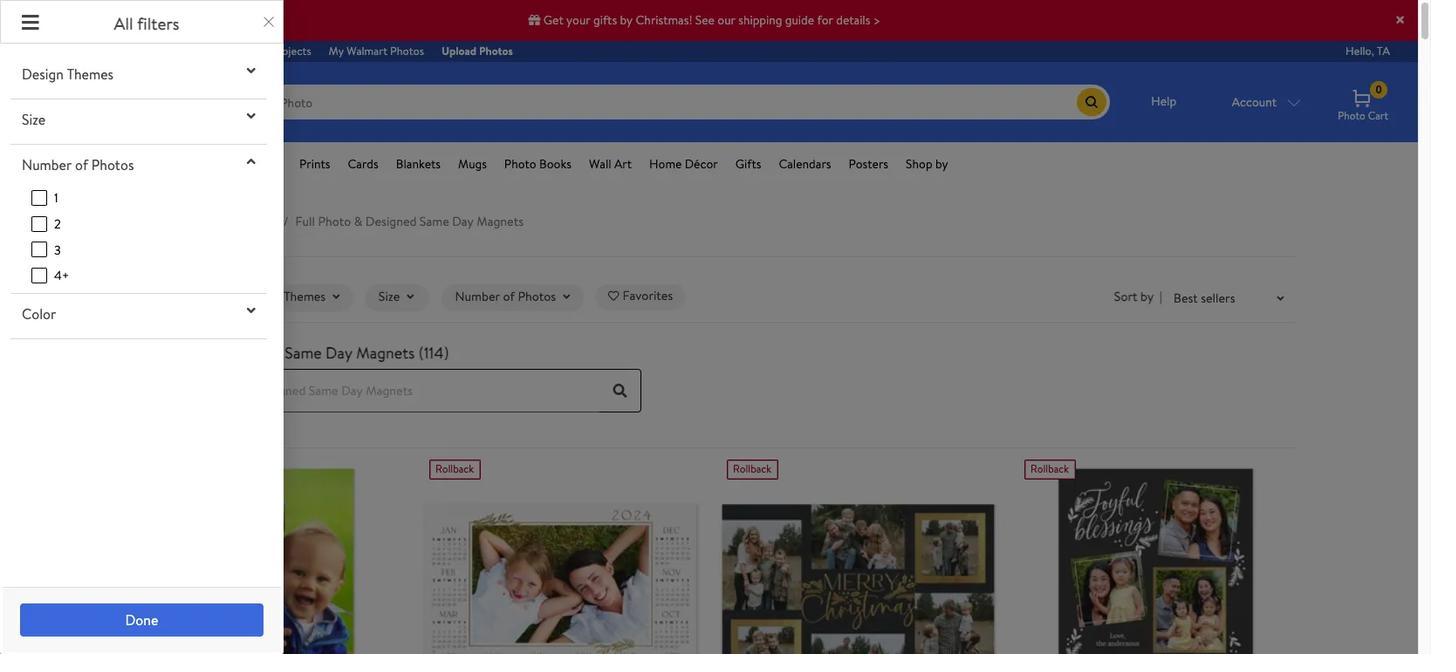 Task type: describe. For each thing, give the bounding box(es) containing it.
walmart
[[347, 43, 388, 58]]

×
[[1395, 4, 1408, 34]]

2 rollback link from the left
[[718, 460, 998, 655]]

posters link
[[849, 155, 889, 174]]

shop by link
[[906, 155, 949, 174]]

full photo & designed same day magnets
[[296, 213, 524, 231]]

(114)
[[419, 342, 449, 364]]

number for angle down icon on the left of heart image
[[455, 288, 500, 306]]

day for full photo & designed same day magnets
[[452, 213, 474, 231]]

gifts link
[[736, 155, 762, 174]]

pickup today link
[[212, 155, 282, 174]]

done button
[[20, 604, 264, 637]]

3 link
[[31, 242, 61, 259]]

finder
[[205, 43, 236, 58]]

4+
[[54, 267, 69, 285]]

help link
[[1134, 85, 1195, 120]]

all filters
[[158, 288, 209, 306]]

guide
[[786, 11, 815, 29]]

0 vertical spatial of
[[75, 155, 88, 175]]

designed for full photo & designed same day magnets
[[366, 213, 417, 231]]

my walmart photos
[[329, 43, 424, 58]]

same for full photo & designed same day magnets (114)
[[285, 342, 322, 364]]

pickup
[[212, 155, 247, 173]]

blankets
[[396, 155, 441, 173]]

blankets link
[[396, 155, 441, 174]]

done
[[125, 611, 158, 630]]

designed for full photo & designed same day magnets (114)
[[217, 342, 281, 364]]

size for angle down image for size
[[379, 288, 400, 306]]

3
[[54, 242, 61, 259]]

upload photos link
[[433, 43, 522, 60]]

0 vertical spatial |
[[156, 43, 158, 58]]

day for full photo & designed same day magnets (114)
[[326, 342, 353, 364]]

photo down all filters button at the left of page
[[158, 342, 199, 364]]

ta
[[1378, 43, 1391, 58]]

for
[[818, 11, 834, 29]]

magnets for full photo & designed same day magnets (114)
[[356, 342, 415, 364]]

art
[[615, 155, 632, 173]]

my for my walmart photos
[[329, 43, 344, 58]]

upload photos
[[442, 43, 513, 58]]

| inside sort-select 'element'
[[1160, 288, 1163, 306]]

pickup today
[[212, 155, 282, 173]]

store finder
[[176, 43, 236, 58]]

1 rollback from the left
[[436, 462, 474, 477]]

photo cart
[[1339, 108, 1389, 123]]

magnets for full photo & designed same day magnets
[[477, 213, 524, 231]]

favorites
[[623, 288, 673, 305]]

gifts
[[736, 155, 762, 173]]

1
[[54, 190, 58, 207]]

1 rollback link from the left
[[420, 460, 701, 655]]

3 rollback from the left
[[1031, 462, 1070, 477]]

photo books
[[505, 155, 572, 173]]

2 rollback from the left
[[733, 462, 772, 477]]

0 horizontal spatial themes
[[67, 65, 114, 84]]

projects
[[271, 43, 311, 58]]

décor
[[685, 155, 718, 173]]

store
[[176, 43, 202, 58]]

sort-select element
[[1115, 288, 1163, 307]]

filters
[[137, 12, 179, 35]]

prints link
[[300, 155, 330, 174]]

bars image
[[22, 13, 39, 33]]

all filters
[[114, 12, 179, 35]]

cards
[[348, 155, 379, 173]]

heart image
[[608, 291, 619, 303]]

my projects link
[[245, 43, 320, 60]]

color
[[22, 305, 56, 324]]

shop
[[906, 155, 933, 173]]

photos inside 'link'
[[479, 43, 513, 58]]

calendars link
[[779, 155, 832, 174]]

sort by |
[[1115, 288, 1163, 306]]

angle up image
[[247, 155, 256, 169]]

Search Photo text field
[[225, 85, 1078, 120]]

sort
[[1115, 288, 1138, 306]]

get
[[544, 11, 564, 29]]

mugs
[[458, 155, 487, 173]]

my projects
[[254, 43, 311, 58]]

best sellers
[[1174, 290, 1236, 307]]

wall
[[589, 155, 612, 173]]

gifts
[[594, 11, 617, 29]]

2 link
[[31, 216, 61, 233]]

0 horizontal spatial design themes
[[22, 65, 114, 84]]

shipping
[[739, 11, 783, 29]]

same for full photo & designed same day magnets
[[420, 213, 449, 231]]

angle down image up full photo & designed same day magnets (114)
[[333, 292, 340, 304]]

help
[[1152, 93, 1177, 110]]

upload
[[442, 43, 477, 58]]

0 horizontal spatial size button
[[10, 103, 267, 136]]

0 horizontal spatial by
[[620, 11, 633, 29]]

angle down image for size
[[407, 292, 414, 304]]

see
[[696, 11, 715, 29]]

2
[[54, 216, 61, 233]]



Task type: locate. For each thing, give the bounding box(es) containing it.
0 horizontal spatial magnets
[[356, 342, 415, 364]]

by right the shop
[[936, 155, 949, 173]]

all filters button
[[126, 280, 223, 316]]

0 vertical spatial day
[[452, 213, 474, 231]]

angle down image for color
[[247, 304, 256, 318]]

wall art
[[589, 155, 632, 173]]

0 horizontal spatial of
[[75, 155, 88, 175]]

hello,
[[1346, 43, 1375, 58]]

0 horizontal spatial |
[[156, 43, 158, 58]]

0 vertical spatial magnets
[[477, 213, 524, 231]]

1 vertical spatial designed
[[217, 342, 281, 364]]

1 vertical spatial size
[[379, 288, 400, 306]]

1 vertical spatial full
[[130, 342, 154, 364]]

by for shop by
[[936, 155, 949, 173]]

1 vertical spatial day
[[326, 342, 353, 364]]

0 horizontal spatial number of photos
[[22, 155, 134, 175]]

photo down prints link
[[318, 213, 351, 231]]

1 vertical spatial design themes
[[243, 288, 326, 306]]

calendars
[[779, 155, 832, 173]]

1 horizontal spatial themes
[[284, 288, 326, 306]]

0 vertical spatial by
[[620, 11, 633, 29]]

all up walmart.com
[[114, 12, 133, 35]]

my left projects
[[254, 43, 269, 58]]

posters
[[849, 155, 889, 173]]

by right gifts
[[620, 11, 633, 29]]

same down blankets link
[[420, 213, 449, 231]]

size button
[[10, 103, 267, 136], [365, 284, 430, 311]]

all left filters
[[158, 288, 172, 306]]

themes down back to walmart.com |
[[67, 65, 114, 84]]

angle down image up full photo & designed same day magnets (114)
[[247, 304, 256, 318]]

4+ link
[[31, 267, 69, 285]]

get your gifts by christmas! see our shipping guide for details >
[[541, 11, 881, 29]]

magnets up search full photo & designed same day magnets search box
[[356, 342, 415, 364]]

&
[[354, 213, 363, 231], [203, 342, 214, 364]]

themes up full photo & designed same day magnets (114)
[[284, 288, 326, 306]]

0 horizontal spatial day
[[326, 342, 353, 364]]

all inside button
[[158, 288, 172, 306]]

gift image
[[529, 14, 541, 26]]

day down mugs link
[[452, 213, 474, 231]]

magnets down mugs link
[[477, 213, 524, 231]]

sellers
[[1202, 290, 1236, 307]]

your
[[567, 11, 591, 29]]

1 vertical spatial size button
[[365, 284, 430, 311]]

full photo & designed same day magnets (114)
[[130, 342, 449, 364]]

my left walmart
[[329, 43, 344, 58]]

by right sort
[[1141, 288, 1154, 306]]

home décor
[[650, 155, 718, 173]]

0 vertical spatial same
[[420, 213, 449, 231]]

of
[[75, 155, 88, 175], [503, 288, 515, 306]]

0 horizontal spatial angle down image
[[247, 304, 256, 318]]

| left best
[[1160, 288, 1163, 306]]

1 vertical spatial &
[[203, 342, 214, 364]]

wall art link
[[589, 155, 632, 174]]

same up search full photo & designed same day magnets search box
[[285, 342, 322, 364]]

0 vertical spatial size
[[22, 110, 46, 129]]

0 horizontal spatial number
[[22, 155, 72, 175]]

my
[[254, 43, 269, 58], [329, 43, 344, 58]]

1 horizontal spatial size button
[[365, 284, 430, 311]]

size for angle down icon over the angle up image
[[22, 110, 46, 129]]

& down filters
[[203, 342, 214, 364]]

full for full photo & designed same day magnets (114)
[[130, 342, 154, 364]]

3 rollback link from the left
[[1016, 460, 1296, 655]]

size button up (114)
[[365, 284, 430, 311]]

all
[[114, 12, 133, 35], [158, 288, 172, 306]]

my walmart photos link
[[320, 43, 433, 60]]

0 vertical spatial design themes
[[22, 65, 114, 84]]

number of photos
[[22, 155, 134, 175], [455, 288, 556, 306]]

0 horizontal spatial rollback link
[[420, 460, 701, 655]]

0
[[1377, 82, 1383, 97]]

1 horizontal spatial day
[[452, 213, 474, 231]]

day
[[452, 213, 474, 231], [326, 342, 353, 364]]

2 my from the left
[[329, 43, 344, 58]]

details
[[837, 11, 871, 29]]

1 horizontal spatial rollback link
[[718, 460, 998, 655]]

0 horizontal spatial &
[[203, 342, 214, 364]]

0 vertical spatial themes
[[67, 65, 114, 84]]

angle down image left heart image
[[563, 292, 570, 304]]

2 vertical spatial by
[[1141, 288, 1154, 306]]

1 horizontal spatial design
[[243, 288, 281, 306]]

books
[[540, 155, 572, 173]]

0 horizontal spatial rollback
[[436, 462, 474, 477]]

1 horizontal spatial by
[[936, 155, 949, 173]]

by inside sort-select 'element'
[[1141, 288, 1154, 306]]

& down cards link
[[354, 213, 363, 231]]

2 horizontal spatial rollback
[[1031, 462, 1070, 477]]

angle down image inside the color button
[[247, 304, 256, 318]]

Search Full Photo & Designed Same Day Magnets search field
[[130, 370, 600, 413]]

design up full photo & designed same day magnets (114)
[[243, 288, 281, 306]]

1 horizontal spatial |
[[1160, 288, 1163, 306]]

mugs link
[[458, 155, 487, 174]]

1 horizontal spatial design themes
[[243, 288, 326, 306]]

angle down image up the angle up image
[[247, 109, 256, 123]]

to
[[68, 43, 79, 58]]

home décor link
[[650, 155, 718, 174]]

0 vertical spatial full
[[296, 213, 315, 231]]

photo books link
[[505, 155, 572, 174]]

1 vertical spatial all
[[158, 288, 172, 306]]

angle down image inside the best sellers button
[[1278, 294, 1285, 305]]

1 vertical spatial themes
[[284, 288, 326, 306]]

our
[[718, 11, 736, 29]]

0 horizontal spatial size
[[22, 110, 46, 129]]

designed
[[366, 213, 417, 231], [217, 342, 281, 364]]

1 horizontal spatial size
[[379, 288, 400, 306]]

all for all filters
[[158, 288, 172, 306]]

1 vertical spatial number of photos
[[455, 288, 556, 306]]

2 horizontal spatial by
[[1141, 288, 1154, 306]]

0 horizontal spatial designed
[[217, 342, 281, 364]]

1 horizontal spatial all
[[158, 288, 172, 306]]

1 vertical spatial |
[[1160, 288, 1163, 306]]

1 vertical spatial design
[[243, 288, 281, 306]]

1 horizontal spatial same
[[420, 213, 449, 231]]

& for full photo & designed same day magnets
[[354, 213, 363, 231]]

filters
[[175, 288, 209, 306]]

same
[[420, 213, 449, 231], [285, 342, 322, 364]]

0 horizontal spatial full
[[130, 342, 154, 364]]

× link
[[1395, 4, 1408, 34]]

rollbacks link
[[125, 155, 195, 174]]

design themes down to
[[22, 65, 114, 84]]

day up search full photo & designed same day magnets search box
[[326, 342, 353, 364]]

0 vertical spatial all
[[114, 12, 133, 35]]

christmas!
[[636, 11, 693, 29]]

best sellers button
[[1163, 281, 1296, 315]]

home
[[650, 155, 682, 173]]

angle down image
[[407, 292, 414, 304], [247, 304, 256, 318]]

1 horizontal spatial rollback
[[733, 462, 772, 477]]

0 vertical spatial design
[[22, 65, 64, 84]]

design
[[22, 65, 64, 84], [243, 288, 281, 306]]

0 vertical spatial size button
[[10, 103, 267, 136]]

0 vertical spatial number
[[22, 155, 72, 175]]

1 2 3 4+
[[54, 190, 69, 285]]

1 horizontal spatial number of photos
[[455, 288, 556, 306]]

angle down image down my projects link
[[247, 64, 256, 78]]

1 horizontal spatial my
[[329, 43, 344, 58]]

full for full photo & designed same day magnets
[[296, 213, 315, 231]]

number for the angle up image
[[22, 155, 72, 175]]

hello, ta
[[1346, 43, 1391, 58]]

walmart.com
[[81, 43, 146, 58]]

prints
[[300, 155, 330, 173]]

>
[[874, 11, 881, 29]]

angle down image right sellers
[[1278, 294, 1285, 305]]

angle down image
[[247, 64, 256, 78], [247, 109, 256, 123], [333, 292, 340, 304], [563, 292, 570, 304], [1278, 294, 1285, 305]]

0 horizontal spatial all
[[114, 12, 133, 35]]

all for all filters
[[114, 12, 133, 35]]

1 vertical spatial of
[[503, 288, 515, 306]]

rollbacks
[[125, 155, 176, 173]]

| down filters
[[156, 43, 158, 58]]

photo left 'cart'
[[1339, 108, 1366, 123]]

best
[[1174, 290, 1199, 307]]

1 horizontal spatial full
[[296, 213, 315, 231]]

back to walmart.com |
[[42, 43, 158, 58]]

photo left the books
[[505, 155, 537, 173]]

shop by
[[906, 155, 949, 173]]

1 vertical spatial by
[[936, 155, 949, 173]]

my for my projects
[[254, 43, 269, 58]]

1 horizontal spatial magnets
[[477, 213, 524, 231]]

design down back
[[22, 65, 64, 84]]

0 horizontal spatial design
[[22, 65, 64, 84]]

angle down image down full photo & designed same day magnets
[[407, 292, 414, 304]]

cart
[[1369, 108, 1389, 123]]

by for sort by |
[[1141, 288, 1154, 306]]

1 vertical spatial same
[[285, 342, 322, 364]]

themes
[[67, 65, 114, 84], [284, 288, 326, 306]]

1 vertical spatial magnets
[[356, 342, 415, 364]]

color button
[[10, 298, 267, 331]]

full down prints link
[[296, 213, 315, 231]]

full down the color button
[[130, 342, 154, 364]]

1 link
[[31, 190, 58, 207]]

by
[[620, 11, 633, 29], [936, 155, 949, 173], [1141, 288, 1154, 306]]

0 vertical spatial number of photos
[[22, 155, 134, 175]]

& for full photo & designed same day magnets (114)
[[203, 342, 214, 364]]

number
[[22, 155, 72, 175], [455, 288, 500, 306]]

0 vertical spatial &
[[354, 213, 363, 231]]

2 horizontal spatial rollback link
[[1016, 460, 1296, 655]]

1 horizontal spatial number
[[455, 288, 500, 306]]

design themes up full photo & designed same day magnets (114)
[[243, 288, 326, 306]]

cards link
[[348, 155, 379, 174]]

back
[[42, 43, 65, 58]]

size button up rollbacks
[[10, 103, 267, 136]]

1 horizontal spatial &
[[354, 213, 363, 231]]

1 horizontal spatial angle down image
[[407, 292, 414, 304]]

size down full photo & designed same day magnets
[[379, 288, 400, 306]]

1 horizontal spatial designed
[[366, 213, 417, 231]]

1 horizontal spatial of
[[503, 288, 515, 306]]

design themes
[[22, 65, 114, 84], [243, 288, 326, 306]]

1 vertical spatial number
[[455, 288, 500, 306]]

1 my from the left
[[254, 43, 269, 58]]

size down back
[[22, 110, 46, 129]]

0 vertical spatial designed
[[366, 213, 417, 231]]

0 horizontal spatial same
[[285, 342, 322, 364]]

0 horizontal spatial my
[[254, 43, 269, 58]]

today
[[250, 155, 282, 173]]



Task type: vqa. For each thing, say whether or not it's contained in the screenshot.
Home & Gifts
no



